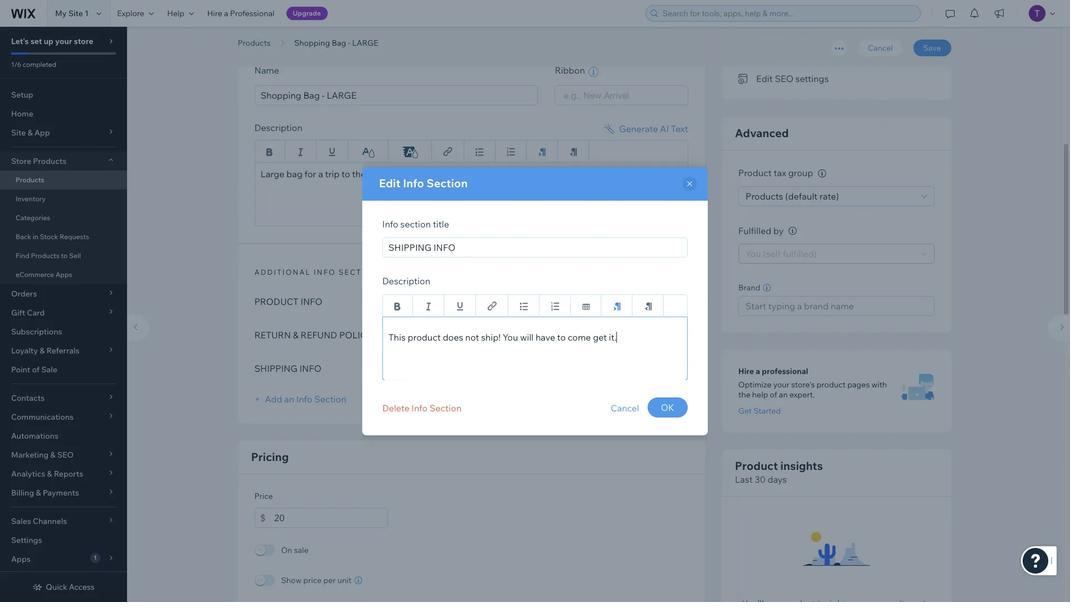 Task type: describe. For each thing, give the bounding box(es) containing it.
form containing advanced
[[122, 0, 1070, 602]]

bag
[[332, 38, 346, 48]]

shipping info
[[254, 363, 321, 374]]

shopping bag - large
[[294, 38, 378, 48]]

info tooltip image
[[818, 169, 826, 178]]

get
[[739, 406, 752, 416]]

an inside optimize your store's product pages with the help of an expert.
[[779, 390, 788, 400]]

section inside form
[[314, 393, 346, 404]]

0 horizontal spatial an
[[284, 393, 294, 404]]

1/6 completed
[[11, 60, 56, 69]]

setup
[[11, 90, 33, 100]]

section for edit info section
[[427, 176, 468, 190]]

$
[[260, 512, 266, 523]]

a for hire a professional
[[224, 8, 228, 18]]

name
[[254, 65, 279, 76]]

grocery
[[368, 168, 400, 179]]

delete info section
[[382, 402, 462, 413]]

access
[[69, 582, 95, 592]]

advanced
[[735, 126, 789, 140]]

8"
[[431, 296, 440, 307]]

with
[[872, 380, 887, 390]]

flavors
[[526, 296, 554, 307]]

create
[[756, 28, 784, 39]]

1 vertical spatial cancel
[[611, 402, 639, 413]]

false text field
[[382, 316, 688, 380]]

large bag for a trip to the grocery store!
[[261, 168, 425, 179]]

info tooltip image
[[789, 227, 797, 236]]

pricing
[[251, 450, 289, 464]]

add
[[265, 393, 282, 404]]

fulfilled by
[[739, 225, 784, 236]]

create coupon
[[756, 28, 818, 39]]

to inside sidebar element
[[61, 251, 68, 260]]

help
[[167, 8, 184, 18]]

&
[[293, 329, 299, 340]]

large
[[352, 38, 378, 48]]

get
[[593, 331, 607, 343]]

professional
[[230, 8, 275, 18]]

settings
[[796, 73, 829, 84]]

product info
[[254, 296, 322, 307]]

promote image
[[739, 52, 750, 62]]

Start typing a brand name field
[[742, 297, 931, 316]]

for
[[305, 168, 316, 179]]

quick
[[46, 582, 67, 592]]

products down professional
[[238, 38, 271, 48]]

hire a professional
[[207, 8, 275, 18]]

edit info section
[[379, 176, 468, 190]]

of inside optimize your store's product pages with the help of an expert.
[[770, 390, 777, 400]]

add an info section link
[[254, 393, 346, 404]]

additional
[[254, 267, 311, 276]]

shopping
[[294, 38, 330, 48]]

generate ai text button
[[602, 122, 688, 135]]

ecommerce apps
[[16, 270, 72, 279]]

false text field
[[254, 162, 688, 226]]

info for basic
[[285, 36, 307, 45]]

products (default rate)
[[746, 191, 839, 202]]

info right "add"
[[296, 393, 312, 404]]

basic info
[[254, 36, 307, 45]]

the for grocery
[[352, 168, 366, 179]]

find products to sell link
[[0, 246, 127, 265]]

a for hire a professional
[[756, 367, 760, 377]]

Add a product name text field
[[254, 85, 538, 105]]

none text field inside form
[[274, 508, 388, 528]]

does
[[443, 331, 463, 343]]

brand
[[739, 283, 760, 293]]

inventory
[[16, 195, 46, 203]]

home link
[[0, 104, 127, 123]]

in
[[33, 232, 38, 241]]

your inside optimize your store's product pages with the help of an expert.
[[773, 380, 790, 390]]

sale
[[41, 365, 57, 375]]

delete info section button
[[382, 397, 462, 418]]

promote coupon image
[[739, 29, 750, 39]]

group
[[788, 167, 813, 179]]

product for tax
[[739, 167, 772, 179]]

quick access button
[[33, 582, 95, 592]]

seo settings image
[[739, 74, 750, 84]]

upgrade button
[[286, 7, 328, 20]]

30
[[755, 474, 766, 485]]

info left section
[[382, 218, 398, 229]]

per
[[323, 575, 336, 585]]

point of sale
[[11, 365, 57, 375]]

set
[[30, 36, 42, 46]]

setup link
[[0, 85, 127, 104]]

come
[[568, 331, 591, 343]]

edit for edit info section
[[379, 176, 401, 190]]

refunds
[[426, 329, 469, 340]]

hire for hire a professional
[[739, 367, 754, 377]]

apps
[[56, 270, 72, 279]]

cotton
[[463, 296, 491, 307]]

1 horizontal spatial cancel
[[868, 43, 893, 53]]

back in stock requests link
[[0, 227, 127, 246]]

the for help
[[739, 390, 751, 400]]

1/6
[[11, 60, 21, 69]]

professional
[[762, 367, 808, 377]]

0 horizontal spatial products link
[[0, 171, 127, 190]]

stock
[[40, 232, 58, 241]]

ship!
[[481, 331, 501, 343]]

days
[[768, 474, 787, 485]]

a inside text box
[[318, 168, 323, 179]]

let's set up your store
[[11, 36, 93, 46]]

store products
[[11, 156, 66, 166]]

trip
[[325, 168, 340, 179]]

policy
[[339, 329, 372, 340]]

site
[[68, 8, 83, 18]]

automations
[[11, 431, 58, 441]]

Search for tools, apps, help & more... field
[[659, 6, 917, 21]]

refund
[[301, 329, 337, 340]]



Task type: vqa. For each thing, say whether or not it's contained in the screenshot.
Add
yes



Task type: locate. For each thing, give the bounding box(es) containing it.
fulfilled
[[739, 225, 772, 236]]

your right up at the left top of the page
[[55, 36, 72, 46]]

of
[[32, 365, 40, 375], [770, 390, 777, 400]]

product
[[254, 296, 299, 307]]

hire a professional link
[[201, 0, 281, 27]]

products up ecommerce apps
[[31, 251, 60, 260]]

find products to sell
[[16, 251, 81, 260]]

info for additional
[[314, 267, 336, 276]]

(default
[[785, 191, 818, 202]]

1 horizontal spatial products link
[[232, 37, 276, 48]]

0 vertical spatial hire
[[207, 8, 222, 18]]

ribbon
[[555, 65, 587, 76]]

product inside product insights last 30 days
[[735, 459, 778, 473]]

section right delete on the bottom left of the page
[[430, 402, 462, 413]]

x
[[425, 296, 429, 307]]

point of sale link
[[0, 360, 127, 379]]

it.
[[609, 331, 617, 343]]

to left sell
[[61, 251, 68, 260]]

0 vertical spatial cancel
[[868, 43, 893, 53]]

by
[[774, 225, 784, 236]]

product right this
[[408, 331, 441, 343]]

pages
[[848, 380, 870, 390]]

1 vertical spatial a
[[318, 168, 323, 179]]

1 vertical spatial you
[[503, 331, 518, 343]]

2 vertical spatial to
[[557, 331, 566, 343]]

1 vertical spatial info
[[300, 363, 321, 374]]

description inside form
[[254, 122, 302, 133]]

to right have
[[557, 331, 566, 343]]

edit
[[756, 73, 773, 84], [379, 176, 401, 190]]

hire inside form
[[739, 367, 754, 377]]

0 horizontal spatial info
[[285, 36, 307, 45]]

insights
[[781, 459, 823, 473]]

last
[[735, 474, 753, 485]]

2 horizontal spatial a
[[756, 367, 760, 377]]

help button
[[160, 0, 201, 27]]

return & refund policy
[[254, 329, 372, 340]]

no
[[410, 329, 424, 340]]

0 horizontal spatial of
[[32, 365, 40, 375]]

section
[[400, 218, 431, 229]]

a up optimize
[[756, 367, 760, 377]]

store products button
[[0, 152, 127, 171]]

you (self fulfilled)
[[746, 248, 817, 259]]

products
[[238, 38, 271, 48], [33, 156, 66, 166], [16, 176, 44, 184], [746, 191, 783, 202], [31, 251, 60, 260]]

0 horizontal spatial the
[[352, 168, 366, 179]]

sidebar element
[[0, 27, 127, 602]]

this
[[794, 51, 809, 62]]

product right the this
[[811, 51, 845, 62]]

product for insights
[[735, 459, 778, 473]]

0 vertical spatial of
[[32, 365, 40, 375]]

1 horizontal spatial the
[[739, 390, 751, 400]]

product up 30
[[735, 459, 778, 473]]

product tax group
[[739, 167, 815, 179]]

description up 12"
[[382, 275, 430, 286]]

1 vertical spatial product
[[408, 331, 441, 343]]

products right store
[[33, 156, 66, 166]]

1 vertical spatial the
[[739, 390, 751, 400]]

0 vertical spatial info
[[285, 36, 307, 45]]

0 horizontal spatial to
[[61, 251, 68, 260]]

0 horizontal spatial hire
[[207, 8, 222, 18]]

add an info section
[[263, 393, 346, 404]]

1 horizontal spatial description
[[382, 275, 430, 286]]

your down professional
[[773, 380, 790, 390]]

price
[[303, 575, 322, 585]]

0 horizontal spatial your
[[55, 36, 72, 46]]

0 vertical spatial edit
[[756, 73, 773, 84]]

cancel button left ok button
[[611, 397, 639, 418]]

seo
[[775, 73, 794, 84]]

sections
[[339, 267, 385, 276]]

show
[[281, 575, 302, 585]]

0 vertical spatial you
[[746, 248, 761, 259]]

0 horizontal spatial description
[[254, 122, 302, 133]]

text
[[671, 123, 688, 134]]

1 horizontal spatial info
[[314, 267, 336, 276]]

None text field
[[274, 508, 388, 528]]

point
[[11, 365, 30, 375]]

description up the large
[[254, 122, 302, 133]]

natural
[[493, 296, 524, 307]]

of left 'sale'
[[32, 365, 40, 375]]

optimize your store's product pages with the help of an expert.
[[739, 380, 887, 400]]

info left sections
[[314, 267, 336, 276]]

of right help
[[770, 390, 777, 400]]

info section title
[[382, 218, 449, 229]]

the inside false text box
[[352, 168, 366, 179]]

large
[[261, 168, 284, 179]]

product inside promote this product button
[[811, 51, 845, 62]]

1 horizontal spatial an
[[779, 390, 788, 400]]

1 vertical spatial info
[[314, 267, 336, 276]]

1 vertical spatial product
[[735, 459, 778, 473]]

0 vertical spatial the
[[352, 168, 366, 179]]

0 vertical spatial product
[[811, 51, 845, 62]]

product inside optimize your store's product pages with the help of an expert.
[[817, 380, 846, 390]]

0 vertical spatial a
[[224, 8, 228, 18]]

cancel
[[868, 43, 893, 53], [611, 402, 639, 413]]

hire inside 'link'
[[207, 8, 222, 18]]

my
[[55, 8, 67, 18]]

unit
[[338, 575, 352, 585]]

hire
[[207, 8, 222, 18], [739, 367, 754, 377]]

price
[[254, 491, 273, 501]]

edit for edit seo settings
[[756, 73, 773, 84]]

description
[[254, 122, 302, 133], [382, 275, 430, 286]]

store!
[[402, 168, 425, 179]]

additional info sections
[[254, 267, 385, 276]]

products link down professional
[[232, 37, 276, 48]]

0 horizontal spatial cancel button
[[611, 397, 639, 418]]

info up add an info section on the bottom
[[300, 363, 321, 374]]

1 horizontal spatial to
[[342, 168, 350, 179]]

edit left seo
[[756, 73, 773, 84]]

1 vertical spatial cancel button
[[611, 397, 639, 418]]

cancel button left save button
[[858, 40, 903, 56]]

1 vertical spatial edit
[[379, 176, 401, 190]]

info down additional info sections
[[301, 296, 322, 307]]

1 horizontal spatial hire
[[739, 367, 754, 377]]

info for shipping info
[[300, 363, 321, 374]]

1 horizontal spatial your
[[773, 380, 790, 390]]

fulfilled)
[[783, 248, 817, 259]]

the left grocery
[[352, 168, 366, 179]]

1 horizontal spatial edit
[[756, 73, 773, 84]]

you inside form
[[746, 248, 761, 259]]

0 horizontal spatial you
[[503, 331, 518, 343]]

2 horizontal spatial to
[[557, 331, 566, 343]]

you inside false text field
[[503, 331, 518, 343]]

to
[[342, 168, 350, 179], [61, 251, 68, 260], [557, 331, 566, 343]]

hire a professional
[[739, 367, 808, 377]]

the inside optimize your store's product pages with the help of an expert.
[[739, 390, 751, 400]]

1 horizontal spatial cancel button
[[858, 40, 903, 56]]

section right store!
[[427, 176, 468, 190]]

edit left store!
[[379, 176, 401, 190]]

info for product info
[[301, 296, 322, 307]]

info right grocery
[[403, 176, 424, 190]]

product inside false text field
[[408, 331, 441, 343]]

rate)
[[820, 191, 839, 202]]

back
[[16, 232, 31, 241]]

0 vertical spatial to
[[342, 168, 350, 179]]

Select box search field
[[564, 86, 679, 105]]

1 vertical spatial hire
[[739, 367, 754, 377]]

to inside false text field
[[557, 331, 566, 343]]

a left professional
[[224, 8, 228, 18]]

product left tax
[[739, 167, 772, 179]]

form
[[122, 0, 1070, 602]]

products inside popup button
[[33, 156, 66, 166]]

show price per unit
[[281, 575, 352, 585]]

promote this product
[[756, 51, 845, 62]]

help
[[752, 390, 768, 400]]

2 vertical spatial product
[[817, 380, 846, 390]]

coupon
[[786, 28, 818, 39]]

the left help
[[739, 390, 751, 400]]

a inside 'link'
[[224, 8, 228, 18]]

back in stock requests
[[16, 232, 89, 241]]

will
[[520, 331, 534, 343]]

info
[[403, 176, 424, 190], [382, 218, 398, 229], [296, 393, 312, 404], [412, 402, 428, 413]]

0 vertical spatial your
[[55, 36, 72, 46]]

0 horizontal spatial edit
[[379, 176, 401, 190]]

an left expert.
[[779, 390, 788, 400]]

categories
[[16, 213, 50, 222]]

section inside button
[[430, 402, 462, 413]]

explore
[[117, 8, 144, 18]]

you left will
[[503, 331, 518, 343]]

hire right help "button"
[[207, 8, 222, 18]]

product left the pages
[[817, 380, 846, 390]]

cancel left ok button
[[611, 402, 639, 413]]

e.g., Tech Specs text field
[[382, 237, 688, 257]]

1 horizontal spatial a
[[318, 168, 323, 179]]

1 vertical spatial your
[[773, 380, 790, 390]]

0 vertical spatial product
[[739, 167, 772, 179]]

basic
[[254, 36, 282, 45]]

1 horizontal spatial you
[[746, 248, 761, 259]]

you left (self
[[746, 248, 761, 259]]

product insights last 30 days
[[735, 459, 823, 485]]

cancel button
[[858, 40, 903, 56], [611, 397, 639, 418]]

1 vertical spatial of
[[770, 390, 777, 400]]

0 horizontal spatial a
[[224, 8, 228, 18]]

your inside sidebar element
[[55, 36, 72, 46]]

1
[[85, 8, 89, 18]]

started
[[754, 406, 781, 416]]

1 horizontal spatial of
[[770, 390, 777, 400]]

to right trip
[[342, 168, 350, 179]]

ecommerce
[[16, 270, 54, 279]]

settings
[[11, 535, 42, 545]]

info inside button
[[412, 402, 428, 413]]

upgrade
[[293, 9, 321, 17]]

ok
[[661, 402, 674, 413]]

12" x 8" bag  cotton  natural flavors
[[410, 296, 554, 307]]

info right basic
[[285, 36, 307, 45]]

store
[[74, 36, 93, 46]]

0 horizontal spatial cancel
[[611, 402, 639, 413]]

0 vertical spatial description
[[254, 122, 302, 133]]

products down product tax group
[[746, 191, 783, 202]]

ok button
[[648, 397, 688, 417]]

1 vertical spatial products link
[[0, 171, 127, 190]]

this product does not ship! you will have to come get it.
[[389, 331, 617, 343]]

optimize
[[739, 380, 772, 390]]

1 vertical spatial to
[[61, 251, 68, 260]]

edit seo settings button
[[739, 71, 829, 87]]

a right 'for'
[[318, 168, 323, 179]]

of inside sidebar element
[[32, 365, 40, 375]]

0 vertical spatial cancel button
[[858, 40, 903, 56]]

2 vertical spatial a
[[756, 367, 760, 377]]

0 vertical spatial info
[[301, 296, 322, 307]]

products link
[[232, 37, 276, 48], [0, 171, 127, 190]]

section down shipping info at the left of page
[[314, 393, 346, 404]]

cancel left save button
[[868, 43, 893, 53]]

products up inventory
[[16, 176, 44, 184]]

to inside false text box
[[342, 168, 350, 179]]

generate
[[619, 123, 658, 134]]

sale
[[294, 545, 309, 555]]

save
[[923, 43, 941, 53]]

edit inside edit seo settings button
[[756, 73, 773, 84]]

section for delete info section
[[430, 402, 462, 413]]

1 vertical spatial description
[[382, 275, 430, 286]]

hire up optimize
[[739, 367, 754, 377]]

info right delete on the bottom left of the page
[[412, 402, 428, 413]]

hire for hire a professional
[[207, 8, 222, 18]]

have
[[536, 331, 555, 343]]

an right "add"
[[284, 393, 294, 404]]

products link down store products
[[0, 171, 127, 190]]

0 vertical spatial products link
[[232, 37, 276, 48]]



